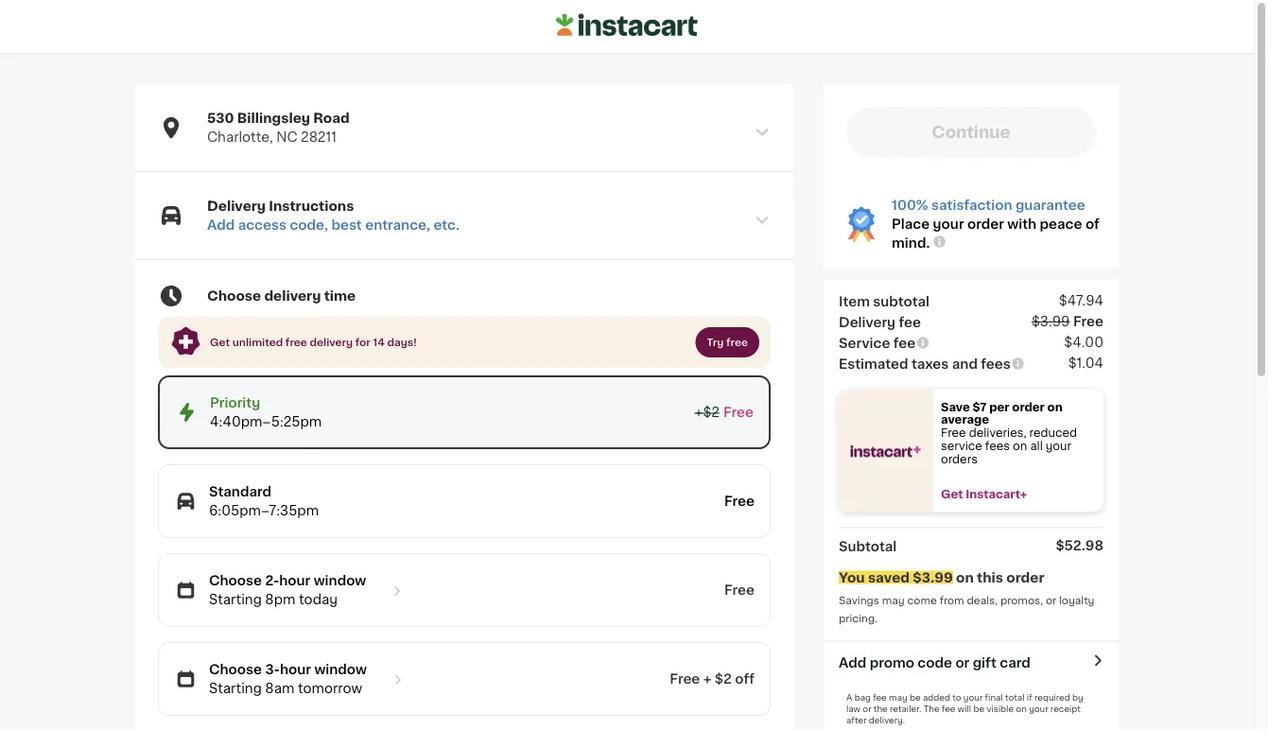 Task type: describe. For each thing, give the bounding box(es) containing it.
$3.99 free
[[1032, 315, 1104, 328]]

visible
[[987, 705, 1014, 713]]

1 vertical spatial be
[[974, 705, 985, 713]]

window for tomorrow
[[314, 663, 367, 676]]

100% satisfaction guarantee
[[892, 199, 1086, 212]]

priority 4:40pm–5:25pm
[[210, 396, 322, 429]]

subtotal
[[839, 540, 897, 553]]

deliveries,
[[969, 428, 1027, 438]]

your inside the save $7 per order on average free deliveries, reduced service fees on all your orders
[[1046, 441, 1072, 451]]

the
[[874, 705, 888, 713]]

entrance,
[[365, 219, 430, 232]]

all
[[1031, 441, 1043, 451]]

+
[[704, 673, 712, 686]]

28211
[[301, 131, 337, 144]]

3-
[[265, 663, 280, 676]]

total
[[1006, 693, 1025, 702]]

order inside the save $7 per order on average free deliveries, reduced service fees on all your orders
[[1012, 401, 1045, 412]]

free + $2 off
[[670, 673, 755, 686]]

final
[[985, 693, 1003, 702]]

0 horizontal spatial $3.99
[[913, 571, 953, 584]]

delivery inside announcement region
[[310, 337, 353, 348]]

estimated taxes and fees
[[839, 357, 1011, 370]]

fee down to
[[942, 705, 956, 713]]

free inside button
[[727, 337, 748, 348]]

estimated
[[839, 357, 909, 370]]

place
[[892, 218, 930, 231]]

or inside savings may come from deals, promos, or loyalty pricing.
[[1046, 596, 1057, 606]]

get instacart+ button
[[934, 488, 1104, 501]]

added
[[923, 693, 951, 702]]

+$2 free
[[695, 406, 754, 419]]

14
[[373, 337, 385, 348]]

saved
[[868, 571, 910, 584]]

1 free from the left
[[286, 337, 307, 348]]

per
[[990, 401, 1010, 412]]

try free button
[[696, 327, 760, 358]]

2-
[[265, 574, 279, 588]]

of
[[1086, 218, 1100, 231]]

the
[[924, 705, 940, 713]]

delivery address image
[[754, 124, 771, 141]]

free right +$2
[[724, 406, 754, 419]]

6:05pm–7:35pm
[[209, 504, 319, 518]]

off
[[735, 673, 755, 686]]

instructions
[[269, 200, 354, 213]]

subtotal
[[873, 295, 930, 308]]

road
[[313, 112, 350, 125]]

will
[[958, 705, 972, 713]]

8am
[[265, 682, 295, 695]]

choose for choose delivery time
[[207, 289, 261, 303]]

time
[[324, 289, 356, 303]]

delivery fee
[[839, 316, 921, 329]]

choose 3-hour window starting 8am tomorrow
[[209, 663, 367, 695]]

place your order with peace of mind.
[[892, 218, 1100, 250]]

free up off
[[725, 584, 755, 597]]

add inside "delivery instructions add access code, best entrance, etc."
[[207, 219, 235, 232]]

your inside place your order with peace of mind.
[[933, 218, 964, 231]]

days!
[[387, 337, 417, 348]]

service
[[941, 441, 983, 451]]

your up will
[[964, 693, 983, 702]]

receipt
[[1051, 705, 1081, 713]]

hour for 8pm
[[279, 574, 311, 588]]

try
[[707, 337, 724, 348]]

on up reduced
[[1048, 401, 1063, 412]]

fee down subtotal
[[899, 316, 921, 329]]

8pm
[[265, 593, 296, 606]]

from
[[940, 596, 965, 606]]

if
[[1027, 693, 1033, 702]]

announcement region
[[158, 317, 771, 368]]

code
[[918, 656, 953, 669]]

save
[[941, 401, 970, 412]]

promo
[[870, 656, 915, 669]]

by
[[1073, 693, 1084, 702]]

delivery.
[[869, 716, 905, 725]]

billingsley
[[237, 112, 310, 125]]

priority
[[210, 396, 260, 410]]

item subtotal
[[839, 295, 930, 308]]

with
[[1008, 218, 1037, 231]]

fee up estimated taxes and fees
[[894, 336, 916, 350]]

get for get instacart+
[[941, 489, 963, 500]]

access
[[238, 219, 287, 232]]

add promo code or gift card button
[[839, 653, 1031, 672]]

bag
[[855, 693, 871, 702]]

service
[[839, 336, 891, 350]]

savings may come from deals, promos, or loyalty pricing.
[[839, 596, 1098, 623]]

0 vertical spatial fees
[[981, 357, 1011, 370]]

hour for 8am
[[280, 663, 311, 676]]

mind.
[[892, 236, 930, 250]]

delivery instructions image
[[754, 212, 771, 229]]

may inside a bag fee may be added to your final total if required by law or the retailer. the fee will be visible on your receipt after delivery.
[[889, 693, 908, 702]]



Task type: locate. For each thing, give the bounding box(es) containing it.
promos,
[[1001, 596, 1043, 606]]

delivery inside "delivery instructions add access code, best entrance, etc."
[[207, 200, 266, 213]]

free up service
[[941, 428, 966, 438]]

window inside the choose 3-hour window starting 8am tomorrow
[[314, 663, 367, 676]]

2 vertical spatial or
[[863, 705, 872, 713]]

1 starting from the top
[[209, 593, 262, 606]]

hour up 8am
[[280, 663, 311, 676]]

$4.00
[[1064, 335, 1104, 349]]

window inside choose 2-hour window starting 8pm today
[[314, 574, 366, 588]]

instacart+
[[966, 489, 1028, 500]]

for
[[355, 337, 371, 348]]

retailer.
[[890, 705, 922, 713]]

savings
[[839, 596, 880, 606]]

delivery
[[264, 289, 321, 303], [310, 337, 353, 348]]

get for get unlimited free delivery for 14 days!
[[210, 337, 230, 348]]

on
[[1048, 401, 1063, 412], [1013, 441, 1028, 451], [956, 571, 974, 584], [1016, 705, 1027, 713]]

0 horizontal spatial free
[[286, 337, 307, 348]]

add
[[207, 219, 235, 232], [839, 656, 867, 669]]

0 vertical spatial $3.99
[[1032, 315, 1070, 328]]

charlotte,
[[207, 131, 273, 144]]

a bag fee may be added to your final total if required by law or the retailer. the fee will be visible on your receipt after delivery.
[[847, 693, 1084, 725]]

0 vertical spatial choose
[[207, 289, 261, 303]]

delivery left time
[[264, 289, 321, 303]]

delivery for delivery instructions add access code, best entrance, etc.
[[207, 200, 266, 213]]

item
[[839, 295, 870, 308]]

get unlimited free delivery for 14 days!
[[210, 337, 417, 348]]

you saved $3.99 on this order
[[839, 571, 1045, 584]]

orders
[[941, 454, 978, 464]]

0 vertical spatial delivery
[[264, 289, 321, 303]]

2 starting from the top
[[209, 682, 262, 695]]

0 vertical spatial may
[[882, 596, 905, 606]]

delivery left for on the top of the page
[[310, 337, 353, 348]]

gift
[[973, 656, 997, 669]]

$2
[[715, 673, 732, 686]]

530 billingsley road charlotte, nc 28211
[[207, 112, 350, 144]]

starting left the 8pm
[[209, 593, 262, 606]]

choose
[[207, 289, 261, 303], [209, 574, 262, 588], [209, 663, 262, 676]]

1 horizontal spatial or
[[956, 656, 970, 669]]

starting inside choose 2-hour window starting 8pm today
[[209, 593, 262, 606]]

1 vertical spatial window
[[314, 663, 367, 676]]

add inside button
[[839, 656, 867, 669]]

best
[[331, 219, 362, 232]]

530
[[207, 112, 234, 125]]

choose for choose 3-hour window starting 8am tomorrow
[[209, 663, 262, 676]]

0 vertical spatial delivery
[[207, 200, 266, 213]]

save $7 per order on average free deliveries, reduced service fees on all your orders
[[941, 401, 1080, 464]]

starting
[[209, 593, 262, 606], [209, 682, 262, 695]]

choose left 3-
[[209, 663, 262, 676]]

free right unlimited
[[286, 337, 307, 348]]

1 hour from the top
[[279, 574, 311, 588]]

2 vertical spatial choose
[[209, 663, 262, 676]]

choose left the '2-'
[[209, 574, 262, 588]]

order inside place your order with peace of mind.
[[968, 218, 1005, 231]]

home image
[[556, 11, 698, 39]]

window for today
[[314, 574, 366, 588]]

add left access
[[207, 219, 235, 232]]

$7
[[973, 401, 987, 412]]

service fee
[[839, 336, 916, 350]]

1 vertical spatial $3.99
[[913, 571, 953, 584]]

get inside button
[[941, 489, 963, 500]]

free up $4.00
[[1074, 315, 1104, 328]]

1 vertical spatial delivery
[[839, 316, 896, 329]]

after
[[847, 716, 867, 725]]

today
[[299, 593, 338, 606]]

standard 6:05pm–7:35pm
[[209, 485, 319, 518]]

you
[[839, 571, 865, 584]]

1 horizontal spatial $3.99
[[1032, 315, 1070, 328]]

fee up the
[[873, 693, 887, 702]]

average
[[941, 414, 989, 425]]

starting left 8am
[[209, 682, 262, 695]]

1 vertical spatial hour
[[280, 663, 311, 676]]

hour inside the choose 3-hour window starting 8am tomorrow
[[280, 663, 311, 676]]

get left unlimited
[[210, 337, 230, 348]]

or left loyalty
[[1046, 596, 1057, 606]]

1 vertical spatial choose
[[209, 574, 262, 588]]

starting for choose 2-hour window starting 8pm today
[[209, 593, 262, 606]]

0 horizontal spatial delivery
[[207, 200, 266, 213]]

on left "all"
[[1013, 441, 1028, 451]]

0 vertical spatial order
[[968, 218, 1005, 231]]

fees
[[981, 357, 1011, 370], [986, 441, 1010, 451]]

or left gift
[[956, 656, 970, 669]]

add up "a"
[[839, 656, 867, 669]]

1 vertical spatial starting
[[209, 682, 262, 695]]

unlimited
[[232, 337, 283, 348]]

on inside a bag fee may be added to your final total if required by law or the retailer. the fee will be visible on your receipt after delivery.
[[1016, 705, 1027, 713]]

fees right and
[[981, 357, 1011, 370]]

$3.99 down $47.94
[[1032, 315, 1070, 328]]

$47.94
[[1059, 294, 1104, 307]]

or inside a bag fee may be added to your final total if required by law or the retailer. the fee will be visible on your receipt after delivery.
[[863, 705, 872, 713]]

1 vertical spatial add
[[839, 656, 867, 669]]

or down bag
[[863, 705, 872, 713]]

1 horizontal spatial free
[[727, 337, 748, 348]]

+$2
[[695, 406, 720, 419]]

free right the try
[[727, 337, 748, 348]]

be right will
[[974, 705, 985, 713]]

2 horizontal spatial or
[[1046, 596, 1057, 606]]

0 vertical spatial get
[[210, 337, 230, 348]]

order down 100% satisfaction guarantee
[[968, 218, 1005, 231]]

law
[[847, 705, 861, 713]]

or inside button
[[956, 656, 970, 669]]

try free
[[707, 337, 748, 348]]

loyalty
[[1059, 596, 1095, 606]]

1 horizontal spatial be
[[974, 705, 985, 713]]

code,
[[290, 219, 328, 232]]

get instacart+
[[941, 489, 1028, 500]]

standard
[[209, 485, 272, 499]]

may up retailer.
[[889, 693, 908, 702]]

delivery up access
[[207, 200, 266, 213]]

window up tomorrow at the left bottom
[[314, 663, 367, 676]]

satisfaction
[[932, 199, 1013, 212]]

your down the 'if'
[[1029, 705, 1049, 713]]

your down reduced
[[1046, 441, 1072, 451]]

1 horizontal spatial delivery
[[839, 316, 896, 329]]

taxes
[[912, 357, 949, 370]]

0 vertical spatial hour
[[279, 574, 311, 588]]

$52.98
[[1056, 539, 1104, 552]]

choose for choose 2-hour window starting 8pm today
[[209, 574, 262, 588]]

fees inside the save $7 per order on average free deliveries, reduced service fees on all your orders
[[986, 441, 1010, 451]]

your
[[933, 218, 964, 231], [1046, 441, 1072, 451], [964, 693, 983, 702], [1029, 705, 1049, 713]]

a
[[847, 693, 853, 702]]

your up more info about 100% satisfaction guarantee icon
[[933, 218, 964, 231]]

1 horizontal spatial get
[[941, 489, 963, 500]]

1 horizontal spatial add
[[839, 656, 867, 669]]

required
[[1035, 693, 1071, 702]]

choose inside the choose 3-hour window starting 8am tomorrow
[[209, 663, 262, 676]]

free left '+'
[[670, 673, 700, 686]]

may down saved
[[882, 596, 905, 606]]

free
[[1074, 315, 1104, 328], [724, 406, 754, 419], [941, 428, 966, 438], [725, 495, 755, 508], [725, 584, 755, 597], [670, 673, 700, 686]]

order up promos,
[[1007, 571, 1045, 584]]

come
[[908, 596, 937, 606]]

0 horizontal spatial get
[[210, 337, 230, 348]]

$3.99
[[1032, 315, 1070, 328], [913, 571, 953, 584]]

0 vertical spatial be
[[910, 693, 921, 702]]

on down total
[[1016, 705, 1027, 713]]

tomorrow
[[298, 682, 362, 695]]

delivery instructions add access code, best entrance, etc.
[[207, 200, 460, 232]]

peace
[[1040, 218, 1083, 231]]

1 vertical spatial fees
[[986, 441, 1010, 451]]

deals,
[[967, 596, 998, 606]]

more info about 100% satisfaction guarantee image
[[932, 234, 947, 249]]

may
[[882, 596, 905, 606], [889, 693, 908, 702]]

pricing.
[[839, 613, 878, 623]]

get down "orders"
[[941, 489, 963, 500]]

2 hour from the top
[[280, 663, 311, 676]]

0 vertical spatial or
[[1046, 596, 1057, 606]]

4:40pm–5:25pm
[[210, 415, 322, 429]]

on left this
[[956, 571, 974, 584]]

fees down deliveries,
[[986, 441, 1010, 451]]

get
[[210, 337, 230, 348], [941, 489, 963, 500]]

0 horizontal spatial be
[[910, 693, 921, 702]]

starting inside the choose 3-hour window starting 8am tomorrow
[[209, 682, 262, 695]]

and
[[952, 357, 978, 370]]

this
[[977, 571, 1004, 584]]

card
[[1000, 656, 1031, 669]]

2 vertical spatial order
[[1007, 571, 1045, 584]]

nc
[[276, 131, 298, 144]]

free inside the save $7 per order on average free deliveries, reduced service fees on all your orders
[[941, 428, 966, 438]]

starting for choose 3-hour window starting 8am tomorrow
[[209, 682, 262, 695]]

window up today
[[314, 574, 366, 588]]

2 free from the left
[[727, 337, 748, 348]]

choose 2-hour window starting 8pm today
[[209, 574, 366, 606]]

may inside savings may come from deals, promos, or loyalty pricing.
[[882, 596, 905, 606]]

0 horizontal spatial or
[[863, 705, 872, 713]]

1 vertical spatial get
[[941, 489, 963, 500]]

delivery for delivery fee
[[839, 316, 896, 329]]

delivery up service
[[839, 316, 896, 329]]

hour inside choose 2-hour window starting 8pm today
[[279, 574, 311, 588]]

0 horizontal spatial add
[[207, 219, 235, 232]]

get inside announcement region
[[210, 337, 230, 348]]

order right per
[[1012, 401, 1045, 412]]

1 vertical spatial or
[[956, 656, 970, 669]]

0 vertical spatial window
[[314, 574, 366, 588]]

choose delivery time
[[207, 289, 356, 303]]

$3.99 up the come
[[913, 571, 953, 584]]

window
[[314, 574, 366, 588], [314, 663, 367, 676]]

hour up the 8pm
[[279, 574, 311, 588]]

1 vertical spatial order
[[1012, 401, 1045, 412]]

choose inside choose 2-hour window starting 8pm today
[[209, 574, 262, 588]]

1 vertical spatial may
[[889, 693, 908, 702]]

be up retailer.
[[910, 693, 921, 702]]

choose up unlimited
[[207, 289, 261, 303]]

1 vertical spatial delivery
[[310, 337, 353, 348]]

free down +$2 free
[[725, 495, 755, 508]]

0 vertical spatial starting
[[209, 593, 262, 606]]

0 vertical spatial add
[[207, 219, 235, 232]]

$1.04
[[1069, 356, 1104, 369]]



Task type: vqa. For each thing, say whether or not it's contained in the screenshot.
0.5
no



